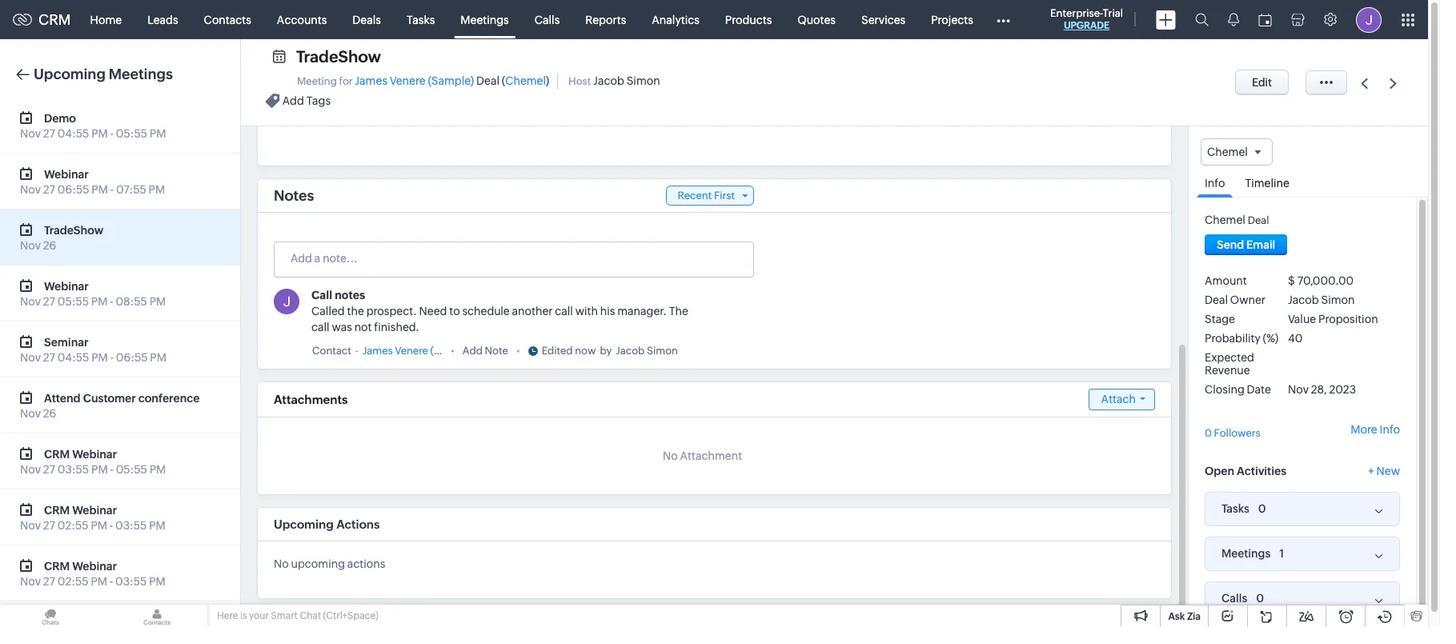 Task type: locate. For each thing, give the bounding box(es) containing it.
0 horizontal spatial deal
[[476, 74, 500, 87]]

0 horizontal spatial chemel link
[[505, 74, 546, 87]]

0 horizontal spatial tradeshow
[[44, 224, 103, 237]]

1 vertical spatial 02:55
[[58, 576, 89, 588]]

27
[[43, 127, 55, 140], [43, 183, 55, 196], [43, 295, 55, 308], [43, 351, 55, 364], [43, 464, 55, 476], [43, 520, 55, 532], [43, 576, 55, 588]]

venere for contact - james venere (sample)
[[395, 345, 428, 357]]

1 horizontal spatial tradeshow
[[296, 47, 381, 66]]

1 vertical spatial 0
[[1258, 503, 1266, 515]]

1 02:55 from the top
[[58, 520, 89, 532]]

- left 07:55
[[110, 183, 114, 196]]

chemel down "info" link
[[1205, 214, 1246, 227]]

upcoming up 'demo'
[[34, 66, 106, 82]]

tradeshow
[[296, 47, 381, 66], [44, 224, 103, 237]]

1 vertical spatial chemel link
[[1205, 214, 1246, 227]]

1 vertical spatial 26
[[43, 408, 56, 420]]

enterprise-
[[1050, 7, 1103, 19]]

search element
[[1186, 0, 1219, 39]]

ask
[[1168, 612, 1185, 623]]

edited
[[542, 345, 573, 357]]

tradeshow inside tradeshow nov 26
[[44, 224, 103, 237]]

06:55 up tradeshow nov 26
[[58, 183, 89, 196]]

1 horizontal spatial info
[[1380, 424, 1400, 437]]

0 horizontal spatial info
[[1205, 177, 1225, 190]]

05:55 down attend customer conference nov 26 at the left bottom of page
[[116, 464, 147, 476]]

probability (%)
[[1205, 332, 1279, 345]]

03:55 inside crm webinar nov 27 03:55 pm - 05:55 pm
[[58, 464, 89, 476]]

06:55
[[58, 183, 89, 196], [116, 351, 148, 364]]

james venere (sample) link down "tasks" link at the left
[[355, 74, 474, 87]]

deal left (
[[476, 74, 500, 87]]

simon for by jacob simon
[[647, 345, 678, 357]]

- up webinar nov 27 06:55 pm - 07:55 pm at the top
[[110, 127, 114, 140]]

1 horizontal spatial tasks
[[1222, 503, 1250, 516]]

2 27 from the top
[[43, 183, 55, 196]]

tasks right the deals
[[407, 13, 435, 26]]

deal down 'timeline'
[[1248, 215, 1269, 227]]

1 horizontal spatial •
[[516, 345, 520, 357]]

0 horizontal spatial 06:55
[[58, 183, 89, 196]]

james down not
[[363, 345, 393, 357]]

webinar down demo nov 27 04:55 pm - 05:55 pm
[[44, 168, 89, 181]]

info right 'more'
[[1380, 424, 1400, 437]]

chemel inside chemel field
[[1207, 146, 1248, 159]]

call down called
[[311, 321, 330, 334]]

called
[[311, 305, 345, 318]]

2 04:55 from the top
[[58, 351, 89, 364]]

1 vertical spatial meetings
[[109, 66, 173, 82]]

by jacob simon
[[600, 345, 678, 357]]

tradeshow down webinar nov 27 06:55 pm - 07:55 pm at the top
[[44, 224, 103, 237]]

calls
[[535, 13, 560, 26], [1222, 593, 1248, 605]]

0 for calls
[[1256, 592, 1264, 605]]

26 inside tradeshow nov 26
[[43, 239, 56, 252]]

0 vertical spatial no
[[663, 450, 678, 463]]

0 vertical spatial crm webinar nov 27 02:55 pm - 03:55 pm
[[20, 504, 166, 532]]

search image
[[1195, 13, 1209, 26]]

deal up stage
[[1205, 294, 1228, 307]]

27 up seminar
[[43, 295, 55, 308]]

0 vertical spatial 06:55
[[58, 183, 89, 196]]

webinar nov 27 05:55 pm - 08:55 pm
[[20, 280, 166, 308]]

0 vertical spatial 03:55
[[58, 464, 89, 476]]

0 vertical spatial info
[[1205, 177, 1225, 190]]

no left attachment
[[663, 450, 678, 463]]

0 vertical spatial 05:55
[[116, 127, 147, 140]]

meetings left 1
[[1222, 548, 1271, 561]]

0 vertical spatial call
[[555, 305, 573, 318]]

1 vertical spatial james
[[363, 345, 393, 357]]

1 27 from the top
[[43, 127, 55, 140]]

2 horizontal spatial meetings
[[1222, 548, 1271, 561]]

- up customer
[[110, 351, 114, 364]]

james for meeting for james venere (sample) deal ( chemel )
[[355, 74, 387, 87]]

enterprise-trial upgrade
[[1050, 7, 1123, 31]]

accounts
[[277, 13, 327, 26]]

1 04:55 from the top
[[58, 127, 89, 140]]

1 horizontal spatial calls
[[1222, 593, 1248, 605]]

1 vertical spatial (sample)
[[430, 345, 473, 357]]

27 down crm webinar nov 27 03:55 pm - 05:55 pm
[[43, 520, 55, 532]]

1 crm webinar nov 27 02:55 pm - 03:55 pm from the top
[[20, 504, 166, 532]]

jacob up the value
[[1288, 294, 1319, 307]]

03:55 down crm webinar nov 27 03:55 pm - 05:55 pm
[[115, 520, 147, 532]]

05:55 inside demo nov 27 04:55 pm - 05:55 pm
[[116, 127, 147, 140]]

05:55 up 07:55
[[116, 127, 147, 140]]

1 horizontal spatial upcoming
[[274, 518, 334, 532]]

venere right for
[[390, 74, 426, 87]]

04:55 down 'demo'
[[58, 127, 89, 140]]

02:55 up chats image
[[58, 576, 89, 588]]

attach link
[[1088, 389, 1155, 411]]

add left note
[[463, 345, 483, 357]]

0 vertical spatial tradeshow
[[296, 47, 381, 66]]

0 vertical spatial upcoming
[[34, 66, 106, 82]]

chemel
[[505, 74, 546, 87], [1207, 146, 1248, 159], [1205, 214, 1246, 227]]

tags
[[306, 95, 331, 108]]

03:55
[[58, 464, 89, 476], [115, 520, 147, 532], [115, 576, 147, 588]]

3 27 from the top
[[43, 295, 55, 308]]

(%)
[[1263, 332, 1279, 345]]

venere down finished.
[[395, 345, 428, 357]]

calendar image
[[1259, 13, 1272, 26]]

webinar down tradeshow nov 26
[[44, 280, 89, 293]]

1 vertical spatial venere
[[395, 345, 428, 357]]

upcoming up "upcoming"
[[274, 518, 334, 532]]

2 vertical spatial simon
[[647, 345, 678, 357]]

0 vertical spatial calls
[[535, 13, 560, 26]]

0 vertical spatial 26
[[43, 239, 56, 252]]

crm webinar nov 27 02:55 pm - 03:55 pm up chats image
[[20, 560, 166, 588]]

chemel link left host
[[505, 74, 546, 87]]

tradeshow up for
[[296, 47, 381, 66]]

1 26 from the top
[[43, 239, 56, 252]]

27 inside seminar nov 27 04:55 pm - 06:55 pm
[[43, 351, 55, 364]]

• left add note link
[[451, 345, 455, 357]]

james
[[355, 74, 387, 87], [363, 345, 393, 357]]

04:55 inside demo nov 27 04:55 pm - 05:55 pm
[[58, 127, 89, 140]]

the
[[669, 305, 688, 318]]

27 down 'demo'
[[43, 127, 55, 140]]

0 horizontal spatial no
[[274, 558, 289, 571]]

0 vertical spatial tasks
[[407, 13, 435, 26]]

0 horizontal spatial tasks
[[407, 13, 435, 26]]

(sample) down the to
[[430, 345, 473, 357]]

03:55 down attend
[[58, 464, 89, 476]]

chemel left host
[[505, 74, 546, 87]]

27 inside crm webinar nov 27 03:55 pm - 05:55 pm
[[43, 464, 55, 476]]

06:55 up customer
[[116, 351, 148, 364]]

profile element
[[1347, 0, 1391, 39]]

no left "upcoming"
[[274, 558, 289, 571]]

0 horizontal spatial upcoming
[[34, 66, 106, 82]]

chemel up "info" link
[[1207, 146, 1248, 159]]

6 27 from the top
[[43, 520, 55, 532]]

info link
[[1197, 166, 1233, 198]]

closing
[[1205, 384, 1245, 396]]

2 vertical spatial chemel
[[1205, 214, 1246, 227]]

27 down attend
[[43, 464, 55, 476]]

- down attend customer conference nov 26 at the left bottom of page
[[110, 464, 114, 476]]

info down chemel field
[[1205, 177, 1225, 190]]

1 vertical spatial 05:55
[[58, 295, 89, 308]]

nov inside tradeshow nov 26
[[20, 239, 41, 252]]

jacob right host
[[593, 74, 624, 87]]

)
[[546, 74, 549, 87]]

crm down attend
[[44, 448, 70, 461]]

timeline link
[[1237, 166, 1298, 197]]

seminar nov 27 04:55 pm - 06:55 pm
[[20, 336, 166, 364]]

webinar inside crm webinar nov 27 03:55 pm - 05:55 pm
[[72, 448, 117, 461]]

0 vertical spatial add
[[282, 95, 304, 108]]

04:55 down seminar
[[58, 351, 89, 364]]

27 up chats image
[[43, 576, 55, 588]]

2 vertical spatial 0
[[1256, 592, 1264, 605]]

add note link
[[463, 343, 508, 359]]

crm webinar nov 27 02:55 pm - 03:55 pm down crm webinar nov 27 03:55 pm - 05:55 pm
[[20, 504, 166, 532]]

1 vertical spatial james venere (sample) link
[[363, 343, 473, 359]]

timeline
[[1245, 177, 1290, 190]]

•
[[451, 345, 455, 357], [516, 345, 520, 357]]

05:55 inside webinar nov 27 05:55 pm - 08:55 pm
[[58, 295, 89, 308]]

1 vertical spatial call
[[311, 321, 330, 334]]

26 down attend
[[43, 408, 56, 420]]

(sample)
[[428, 74, 474, 87], [430, 345, 473, 357]]

tasks
[[407, 13, 435, 26], [1222, 503, 1250, 516]]

1 horizontal spatial 06:55
[[116, 351, 148, 364]]

1 horizontal spatial no
[[663, 450, 678, 463]]

nov inside seminar nov 27 04:55 pm - 06:55 pm
[[20, 351, 41, 364]]

Chemel field
[[1201, 139, 1273, 166]]

contacts
[[204, 13, 251, 26]]

contacts image
[[106, 605, 207, 628]]

1 vertical spatial tasks
[[1222, 503, 1250, 516]]

deal
[[476, 74, 500, 87], [1248, 215, 1269, 227], [1205, 294, 1228, 307]]

04:55 for seminar
[[58, 351, 89, 364]]

simon down the
[[647, 345, 678, 357]]

None button
[[1235, 70, 1289, 95], [1205, 235, 1288, 256], [1235, 70, 1289, 95], [1205, 235, 1288, 256]]

06:55 inside webinar nov 27 06:55 pm - 07:55 pm
[[58, 183, 89, 196]]

tradeshow for tradeshow
[[296, 47, 381, 66]]

revenue
[[1205, 364, 1250, 377]]

26 inside attend customer conference nov 26
[[43, 408, 56, 420]]

new
[[1377, 465, 1400, 478]]

call left with
[[555, 305, 573, 318]]

next record image
[[1390, 78, 1400, 88]]

no for no upcoming actions
[[274, 558, 289, 571]]

crm up chats image
[[44, 560, 70, 573]]

james right for
[[355, 74, 387, 87]]

0 vertical spatial james
[[355, 74, 387, 87]]

actions
[[336, 518, 380, 532]]

1 vertical spatial chemel
[[1207, 146, 1248, 159]]

the
[[347, 305, 364, 318]]

1 vertical spatial add
[[463, 345, 483, 357]]

0 followers
[[1205, 428, 1261, 440]]

tasks down open activities at the right bottom of the page
[[1222, 503, 1250, 516]]

meetings left calls link
[[461, 13, 509, 26]]

expected
[[1205, 352, 1255, 364]]

to
[[449, 305, 460, 318]]

chemel link
[[505, 74, 546, 87], [1205, 214, 1246, 227]]

0 vertical spatial (sample)
[[428, 74, 474, 87]]

nov inside webinar nov 27 05:55 pm - 08:55 pm
[[20, 295, 41, 308]]

stage
[[1205, 313, 1235, 326]]

+ new
[[1369, 465, 1400, 478]]

• right note
[[516, 345, 520, 357]]

4 27 from the top
[[43, 351, 55, 364]]

webinar
[[44, 168, 89, 181], [44, 280, 89, 293], [72, 448, 117, 461], [72, 504, 117, 517], [72, 560, 117, 573]]

upcoming
[[34, 66, 106, 82], [274, 518, 334, 532]]

• add note •
[[451, 345, 520, 357]]

0 vertical spatial simon
[[627, 74, 660, 87]]

nov
[[20, 127, 41, 140], [20, 183, 41, 196], [20, 239, 41, 252], [20, 295, 41, 308], [20, 351, 41, 364], [1288, 384, 1309, 396], [20, 408, 41, 420], [20, 464, 41, 476], [20, 520, 41, 532], [20, 576, 41, 588]]

meetings
[[461, 13, 509, 26], [109, 66, 173, 82], [1222, 548, 1271, 561]]

0 vertical spatial 04:55
[[58, 127, 89, 140]]

02:55
[[58, 520, 89, 532], [58, 576, 89, 588]]

0 vertical spatial venere
[[390, 74, 426, 87]]

1 vertical spatial 06:55
[[116, 351, 148, 364]]

(
[[502, 74, 505, 87]]

simon right host
[[627, 74, 660, 87]]

notes
[[274, 187, 314, 204]]

-
[[110, 127, 114, 140], [110, 183, 114, 196], [110, 295, 113, 308], [355, 345, 359, 357], [110, 351, 114, 364], [110, 464, 114, 476], [110, 520, 113, 532], [110, 576, 113, 588]]

edited now
[[542, 345, 596, 357]]

create menu element
[[1146, 0, 1186, 39]]

nov inside demo nov 27 04:55 pm - 05:55 pm
[[20, 127, 41, 140]]

chemel link down "info" link
[[1205, 214, 1246, 227]]

more info
[[1351, 424, 1400, 437]]

call
[[311, 289, 332, 302]]

- up contacts image
[[110, 576, 113, 588]]

1 vertical spatial 04:55
[[58, 351, 89, 364]]

meetings down "leads" at the top left of page
[[109, 66, 173, 82]]

5 27 from the top
[[43, 464, 55, 476]]

expected revenue
[[1205, 352, 1255, 377]]

27 down seminar
[[43, 351, 55, 364]]

1 horizontal spatial meetings
[[461, 13, 509, 26]]

2 horizontal spatial deal
[[1248, 215, 1269, 227]]

crm left home link
[[38, 11, 71, 28]]

no for no attachment
[[663, 450, 678, 463]]

james for contact - james venere (sample)
[[363, 345, 393, 357]]

1 vertical spatial crm webinar nov 27 02:55 pm - 03:55 pm
[[20, 560, 166, 588]]

0 horizontal spatial •
[[451, 345, 455, 357]]

analytics link
[[639, 0, 712, 39]]

0 horizontal spatial calls
[[535, 13, 560, 26]]

2 vertical spatial 05:55
[[116, 464, 147, 476]]

Add a note... field
[[275, 251, 753, 267]]

(sample) left (
[[428, 74, 474, 87]]

0 vertical spatial chemel link
[[505, 74, 546, 87]]

27 up tradeshow nov 26
[[43, 183, 55, 196]]

chemel for chemel
[[1207, 146, 1248, 159]]

03:55 up contacts image
[[115, 576, 147, 588]]

jacob
[[593, 74, 624, 87], [1288, 294, 1319, 307], [616, 345, 645, 357]]

upcoming
[[291, 558, 345, 571]]

date
[[1247, 384, 1271, 396]]

0 vertical spatial james venere (sample) link
[[355, 74, 474, 87]]

2 vertical spatial deal
[[1205, 294, 1228, 307]]

1 vertical spatial tradeshow
[[44, 224, 103, 237]]

1 vertical spatial deal
[[1248, 215, 1269, 227]]

04:55 inside seminar nov 27 04:55 pm - 06:55 pm
[[58, 351, 89, 364]]

1 vertical spatial no
[[274, 558, 289, 571]]

jacob simon
[[1288, 294, 1355, 307]]

+
[[1369, 465, 1374, 478]]

webinar down attend customer conference nov 26 at the left bottom of page
[[72, 448, 117, 461]]

1 horizontal spatial add
[[463, 345, 483, 357]]

1
[[1280, 547, 1284, 560]]

0 vertical spatial deal
[[476, 74, 500, 87]]

chats image
[[0, 605, 101, 628]]

05:55 inside crm webinar nov 27 03:55 pm - 05:55 pm
[[116, 464, 147, 476]]

home link
[[77, 0, 135, 39]]

2 vertical spatial jacob
[[616, 345, 645, 357]]

0 vertical spatial meetings
[[461, 13, 509, 26]]

0 horizontal spatial meetings
[[109, 66, 173, 82]]

- left 08:55
[[110, 295, 113, 308]]

1 horizontal spatial call
[[555, 305, 573, 318]]

26 up webinar nov 27 05:55 pm - 08:55 pm
[[43, 239, 56, 252]]

crm
[[38, 11, 71, 28], [44, 448, 70, 461], [44, 504, 70, 517], [44, 560, 70, 573]]

jacob right by
[[616, 345, 645, 357]]

0 vertical spatial 02:55
[[58, 520, 89, 532]]

upcoming for upcoming meetings
[[34, 66, 106, 82]]

venere
[[390, 74, 426, 87], [395, 345, 428, 357]]

2 crm webinar nov 27 02:55 pm - 03:55 pm from the top
[[20, 560, 166, 588]]

crm inside crm webinar nov 27 03:55 pm - 05:55 pm
[[44, 448, 70, 461]]

- inside webinar nov 27 06:55 pm - 07:55 pm
[[110, 183, 114, 196]]

27 inside webinar nov 27 05:55 pm - 08:55 pm
[[43, 295, 55, 308]]

- down crm webinar nov 27 03:55 pm - 05:55 pm
[[110, 520, 113, 532]]

02:55 down crm webinar nov 27 03:55 pm - 05:55 pm
[[58, 520, 89, 532]]

recent
[[678, 190, 712, 202]]

0 horizontal spatial add
[[282, 95, 304, 108]]

add left tags
[[282, 95, 304, 108]]

owner
[[1230, 294, 1266, 307]]

05:55 up seminar
[[58, 295, 89, 308]]

0 vertical spatial jacob
[[593, 74, 624, 87]]

0 vertical spatial 0
[[1205, 428, 1212, 440]]

2 26 from the top
[[43, 408, 56, 420]]

james venere (sample) link down finished.
[[363, 343, 473, 359]]

1 vertical spatial upcoming
[[274, 518, 334, 532]]

simon up "value proposition"
[[1321, 294, 1355, 307]]



Task type: vqa. For each thing, say whether or not it's contained in the screenshot.
Here
yes



Task type: describe. For each thing, give the bounding box(es) containing it.
reports
[[585, 13, 626, 26]]

crm down crm webinar nov 27 03:55 pm - 05:55 pm
[[44, 504, 70, 517]]

projects
[[931, 13, 973, 26]]

profile image
[[1356, 7, 1382, 32]]

note
[[485, 345, 508, 357]]

notes
[[335, 289, 365, 302]]

products link
[[712, 0, 785, 39]]

seminar
[[44, 336, 89, 349]]

tradeshow for tradeshow nov 26
[[44, 224, 103, 237]]

chemel deal
[[1205, 214, 1269, 227]]

accounts link
[[264, 0, 340, 39]]

venere for meeting for james venere (sample) deal ( chemel )
[[390, 74, 426, 87]]

2 vertical spatial meetings
[[1222, 548, 1271, 561]]

leads
[[147, 13, 178, 26]]

tradeshow nov 26
[[20, 224, 103, 252]]

followers
[[1214, 428, 1261, 440]]

contact
[[312, 345, 351, 357]]

signals image
[[1228, 13, 1239, 26]]

upcoming actions
[[274, 518, 380, 532]]

nov inside webinar nov 27 06:55 pm - 07:55 pm
[[20, 183, 41, 196]]

attend customer conference nov 26
[[20, 392, 200, 420]]

Other Modules field
[[986, 7, 1021, 32]]

trial
[[1103, 7, 1123, 19]]

deal inside chemel deal
[[1248, 215, 1269, 227]]

(sample) for contact - james venere (sample)
[[430, 345, 473, 357]]

webinar up chats image
[[72, 560, 117, 573]]

- down not
[[355, 345, 359, 357]]

2 02:55 from the top
[[58, 576, 89, 588]]

0 horizontal spatial call
[[311, 321, 330, 334]]

27 inside demo nov 27 04:55 pm - 05:55 pm
[[43, 127, 55, 140]]

reports link
[[573, 0, 639, 39]]

upgrade
[[1064, 20, 1110, 31]]

attach
[[1101, 393, 1136, 406]]

- inside demo nov 27 04:55 pm - 05:55 pm
[[110, 127, 114, 140]]

customer
[[83, 392, 136, 405]]

demo
[[44, 112, 76, 124]]

(sample) for meeting for james venere (sample) deal ( chemel )
[[428, 74, 474, 87]]

tasks link
[[394, 0, 448, 39]]

upcoming meetings
[[34, 66, 173, 82]]

1 horizontal spatial deal
[[1205, 294, 1228, 307]]

open
[[1205, 465, 1235, 478]]

attend
[[44, 392, 81, 405]]

signals element
[[1219, 0, 1249, 39]]

70,000.00
[[1297, 275, 1354, 288]]

webinar nov 27 06:55 pm - 07:55 pm
[[20, 168, 165, 196]]

1 horizontal spatial chemel link
[[1205, 214, 1246, 227]]

prospect.
[[366, 305, 417, 318]]

(ctrl+space)
[[323, 611, 378, 622]]

40
[[1288, 332, 1303, 345]]

attachments
[[274, 393, 348, 407]]

demo nov 27 04:55 pm - 05:55 pm
[[20, 112, 166, 140]]

upcoming for upcoming actions
[[274, 518, 334, 532]]

ask zia
[[1168, 612, 1201, 623]]

meetings link
[[448, 0, 522, 39]]

your
[[249, 611, 269, 622]]

here is your smart chat (ctrl+space)
[[217, 611, 378, 622]]

2023
[[1329, 384, 1356, 396]]

27 inside webinar nov 27 06:55 pm - 07:55 pm
[[43, 183, 55, 196]]

value
[[1288, 313, 1316, 326]]

zia
[[1187, 612, 1201, 623]]

probability
[[1205, 332, 1261, 345]]

jacob for by jacob simon
[[616, 345, 645, 357]]

by
[[600, 345, 612, 357]]

nov 28, 2023
[[1288, 384, 1356, 396]]

more info link
[[1351, 424, 1400, 437]]

for
[[339, 75, 353, 87]]

schedule
[[462, 305, 510, 318]]

- inside crm webinar nov 27 03:55 pm - 05:55 pm
[[110, 464, 114, 476]]

deal owner
[[1205, 294, 1266, 307]]

no attachment
[[663, 450, 742, 463]]

1 vertical spatial calls
[[1222, 593, 1248, 605]]

services
[[861, 13, 906, 26]]

nov inside attend customer conference nov 26
[[20, 408, 41, 420]]

amount
[[1205, 275, 1247, 288]]

activities
[[1237, 465, 1287, 478]]

nov inside crm webinar nov 27 03:55 pm - 05:55 pm
[[20, 464, 41, 476]]

2 • from the left
[[516, 345, 520, 357]]

meeting
[[297, 75, 337, 87]]

no upcoming actions
[[274, 558, 385, 571]]

$
[[1288, 275, 1295, 288]]

06:55 inside seminar nov 27 04:55 pm - 06:55 pm
[[116, 351, 148, 364]]

webinar down crm webinar nov 27 03:55 pm - 05:55 pm
[[72, 504, 117, 517]]

is
[[240, 611, 247, 622]]

- inside seminar nov 27 04:55 pm - 06:55 pm
[[110, 351, 114, 364]]

chemel for chemel deal
[[1205, 214, 1246, 227]]

calls inside calls link
[[535, 13, 560, 26]]

was
[[332, 321, 352, 334]]

webinar inside webinar nov 27 06:55 pm - 07:55 pm
[[44, 168, 89, 181]]

crm link
[[13, 11, 71, 28]]

2 vertical spatial 03:55
[[115, 576, 147, 588]]

with
[[575, 305, 598, 318]]

08:55
[[116, 295, 147, 308]]

1 vertical spatial info
[[1380, 424, 1400, 437]]

- inside webinar nov 27 05:55 pm - 08:55 pm
[[110, 295, 113, 308]]

0 vertical spatial chemel
[[505, 74, 546, 87]]

chat
[[300, 611, 321, 622]]

not
[[354, 321, 372, 334]]

more
[[1351, 424, 1378, 437]]

conference
[[138, 392, 200, 405]]

quotes
[[798, 13, 836, 26]]

analytics
[[652, 13, 700, 26]]

jacob for host jacob simon
[[593, 74, 624, 87]]

first
[[714, 190, 735, 202]]

quotes link
[[785, 0, 849, 39]]

create menu image
[[1156, 10, 1176, 29]]

0 for tasks
[[1258, 503, 1266, 515]]

attachment
[[680, 450, 742, 463]]

7 27 from the top
[[43, 576, 55, 588]]

calls link
[[522, 0, 573, 39]]

contacts link
[[191, 0, 264, 39]]

1 vertical spatial jacob
[[1288, 294, 1319, 307]]

meeting for james venere (sample) deal ( chemel )
[[297, 74, 549, 87]]

open activities
[[1205, 465, 1287, 478]]

here
[[217, 611, 238, 622]]

products
[[725, 13, 772, 26]]

04:55 for demo
[[58, 127, 89, 140]]

crm webinar nov 27 03:55 pm - 05:55 pm
[[20, 448, 166, 476]]

actions
[[347, 558, 385, 571]]

1 • from the left
[[451, 345, 455, 357]]

07:55
[[116, 183, 146, 196]]

1 vertical spatial 03:55
[[115, 520, 147, 532]]

closing date
[[1205, 384, 1271, 396]]

webinar inside webinar nov 27 05:55 pm - 08:55 pm
[[44, 280, 89, 293]]

simon for host jacob simon
[[627, 74, 660, 87]]

1 vertical spatial simon
[[1321, 294, 1355, 307]]

leads link
[[135, 0, 191, 39]]

previous record image
[[1361, 78, 1368, 88]]



